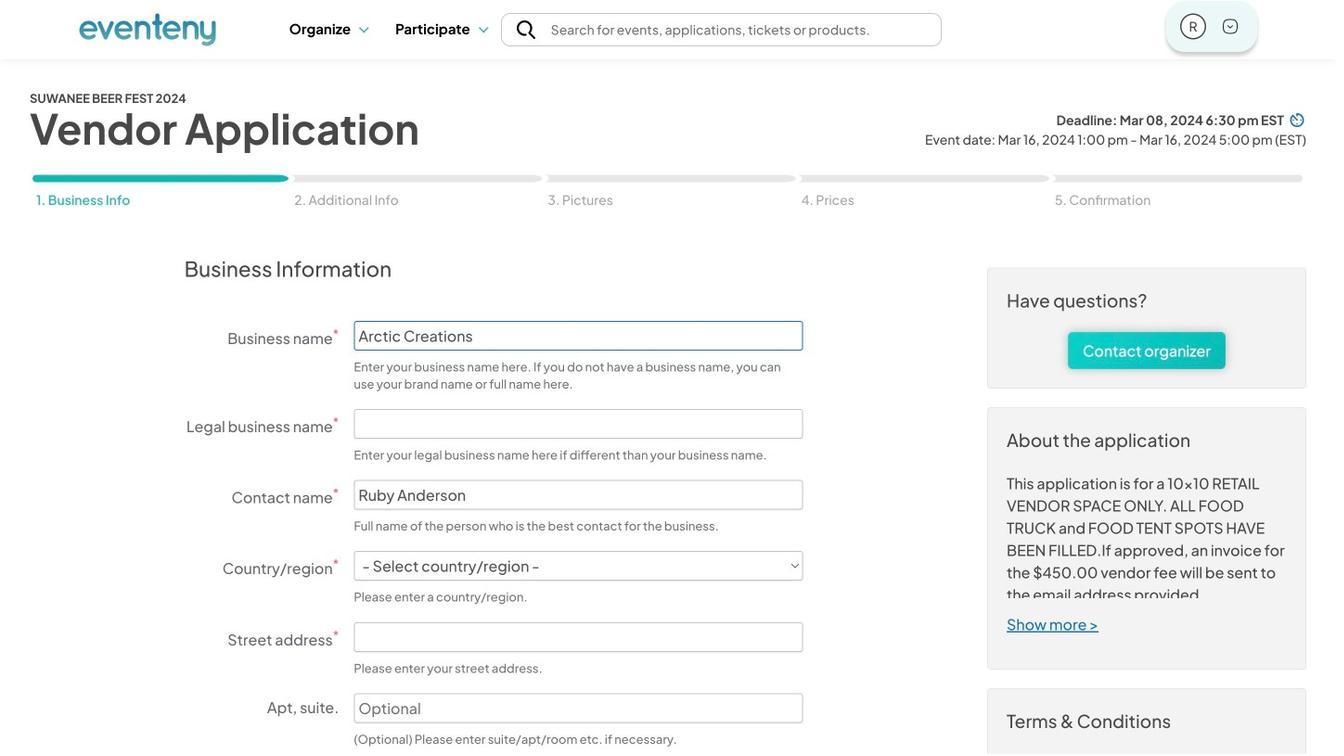 Task type: locate. For each thing, give the bounding box(es) containing it.
search image
[[517, 20, 536, 39]]

ruby element
[[1182, 15, 1205, 38]]

None text field
[[354, 409, 803, 439], [354, 481, 803, 510], [354, 623, 803, 652], [354, 409, 803, 439], [354, 481, 803, 510], [354, 623, 803, 652]]

Optional text field
[[354, 694, 803, 723]]

None text field
[[354, 321, 803, 351]]



Task type: vqa. For each thing, say whether or not it's contained in the screenshot.
'tara' element
no



Task type: describe. For each thing, give the bounding box(es) containing it.
main element
[[79, 0, 1258, 58]]

eventeny logo image
[[79, 13, 216, 47]]



